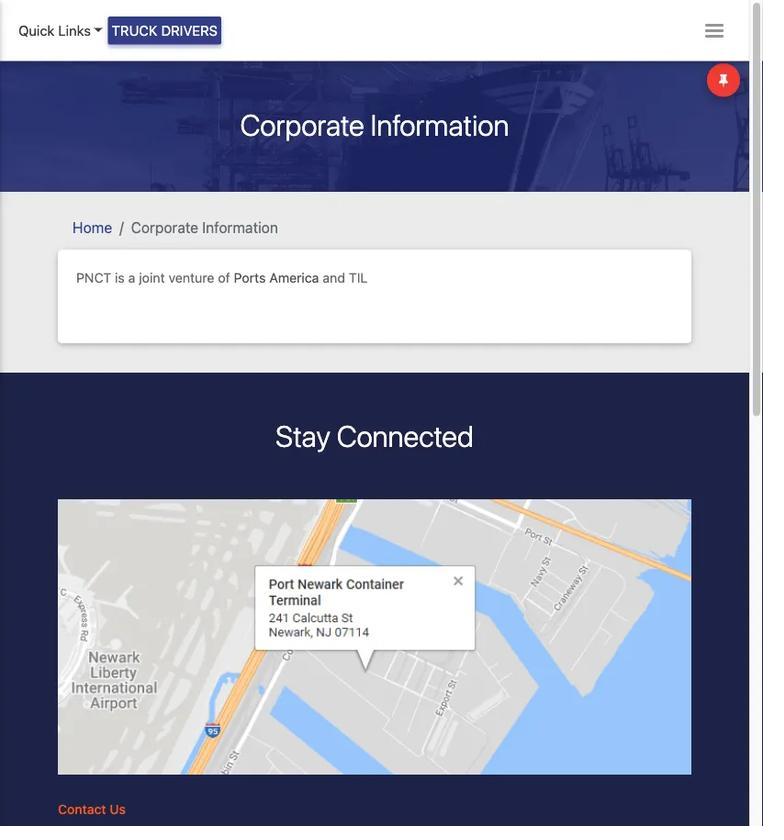 Task type: describe. For each thing, give the bounding box(es) containing it.
quick
[[18, 22, 55, 39]]

stay connected
[[276, 419, 474, 453]]

1 vertical spatial corporate
[[131, 219, 198, 237]]

0 vertical spatial corporate
[[240, 108, 364, 143]]

links
[[58, 22, 91, 39]]

contact us
[[58, 802, 126, 817]]

of
[[218, 270, 230, 286]]

contact
[[58, 802, 106, 817]]

venture
[[168, 270, 214, 286]]

and
[[323, 270, 345, 286]]

joint
[[139, 270, 165, 286]]

truck drivers
[[112, 22, 218, 39]]

us
[[110, 802, 126, 817]]

ports america link
[[234, 270, 319, 286]]

1 vertical spatial corporate information
[[131, 219, 278, 237]]

1 vertical spatial information
[[202, 219, 278, 237]]

america
[[269, 270, 319, 286]]



Task type: vqa. For each thing, say whether or not it's contained in the screenshot.
left Information
yes



Task type: locate. For each thing, give the bounding box(es) containing it.
a
[[128, 270, 135, 286]]

truck
[[112, 22, 158, 39]]

0 horizontal spatial information
[[202, 219, 278, 237]]

home link
[[73, 219, 112, 237]]

corporate information
[[240, 108, 509, 143], [131, 219, 278, 237]]

corporate
[[240, 108, 364, 143], [131, 219, 198, 237]]

home
[[73, 219, 112, 237]]

1 horizontal spatial information
[[371, 108, 509, 143]]

information
[[371, 108, 509, 143], [202, 219, 278, 237]]

is
[[115, 270, 125, 286]]

drivers
[[161, 22, 218, 39]]

pnct
[[76, 270, 111, 286]]

truck drivers link
[[108, 17, 221, 45]]

0 vertical spatial information
[[371, 108, 509, 143]]

til
[[349, 270, 368, 286]]

1 horizontal spatial corporate
[[240, 108, 364, 143]]

0 vertical spatial corporate information
[[240, 108, 509, 143]]

0 horizontal spatial corporate
[[131, 219, 198, 237]]

stay
[[276, 419, 330, 453]]

pnct is a joint venture of ports america and til
[[76, 270, 368, 286]]

quick links link
[[18, 20, 103, 41]]

ports
[[234, 270, 266, 286]]

connected
[[337, 419, 474, 453]]

quick links
[[18, 22, 91, 39]]



